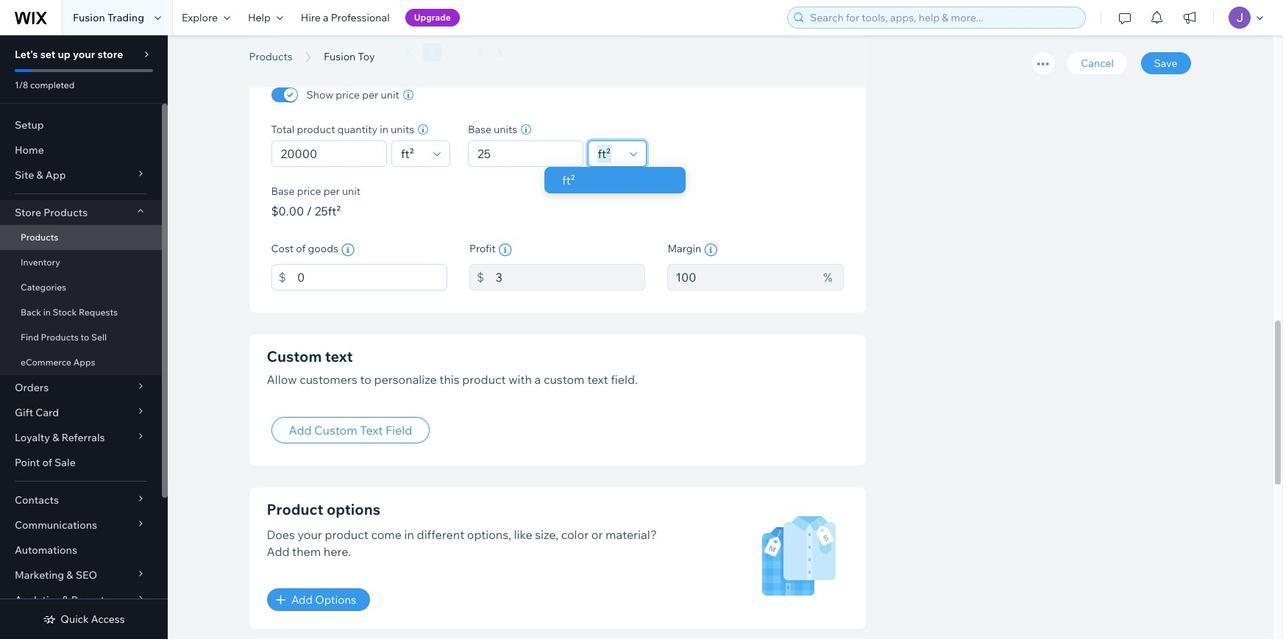 Task type: locate. For each thing, give the bounding box(es) containing it.
2 vertical spatial add
[[291, 594, 313, 608]]

product up here.
[[325, 528, 369, 543]]

1 vertical spatial %
[[824, 270, 833, 285]]

unit up info tooltip image on the left
[[342, 185, 361, 198]]

back
[[21, 307, 41, 318]]

1 vertical spatial in
[[43, 307, 51, 318]]

margin
[[668, 242, 702, 255]]

add right plus xs image on the bottom
[[291, 594, 313, 608]]

gift
[[15, 406, 33, 420]]

price for base price per unit $0.00 / 25ft²
[[297, 185, 321, 198]]

0 horizontal spatial %
[[405, 46, 413, 59]]

1 vertical spatial product
[[462, 372, 506, 387]]

0 vertical spatial in
[[380, 123, 389, 136]]

fusion
[[73, 11, 105, 24], [249, 32, 334, 65], [324, 50, 356, 63]]

0 vertical spatial add
[[289, 424, 312, 438]]

cost of goods
[[271, 242, 338, 255]]

0 horizontal spatial of
[[42, 456, 52, 470]]

price
[[336, 88, 360, 102], [297, 185, 321, 198]]

of left sale
[[42, 456, 52, 470]]

& for marketing
[[66, 569, 73, 582]]

text left field.
[[587, 372, 608, 387]]

back in stock requests link
[[0, 300, 162, 325]]

0 field down 'base units'
[[473, 141, 579, 166]]

units
[[391, 123, 415, 136], [494, 123, 518, 136]]

communications
[[15, 519, 97, 532]]

cancel
[[1081, 57, 1114, 70]]

fusion toy up show price per unit
[[324, 50, 375, 63]]

1 vertical spatial price
[[297, 185, 321, 198]]

1 vertical spatial unit
[[342, 185, 361, 198]]

product options
[[267, 501, 380, 519]]

1 horizontal spatial unit
[[381, 88, 399, 102]]

profit
[[470, 242, 496, 255]]

& right loyalty
[[52, 431, 59, 445]]

per inside base price per unit $0.00 / 25ft²
[[324, 185, 340, 198]]

in inside does your product come in different options, like size, color or material? add them here.
[[405, 528, 414, 543]]

0 vertical spatial of
[[296, 242, 306, 255]]

text
[[360, 424, 383, 438]]

a right hire
[[323, 11, 329, 24]]

0 horizontal spatial unit
[[342, 185, 361, 198]]

0 horizontal spatial products link
[[0, 225, 162, 250]]

upgrade
[[414, 12, 451, 23]]

of inside sidebar element
[[42, 456, 52, 470]]

0 field down total product quantity in units
[[276, 141, 382, 166]]

custom left text
[[314, 424, 357, 438]]

per up 'quantity'
[[362, 88, 379, 102]]

loyalty & referrals button
[[0, 425, 162, 450]]

base for base price per unit $0.00 / 25ft²
[[271, 185, 295, 198]]

field.
[[611, 372, 638, 387]]

0 horizontal spatial to
[[81, 332, 89, 343]]

info tooltip image right the margin in the top right of the page
[[704, 244, 718, 257]]

to left sell at the left
[[81, 332, 89, 343]]

& left seo
[[66, 569, 73, 582]]

0 horizontal spatial in
[[43, 307, 51, 318]]

info tooltip image
[[499, 244, 512, 257], [704, 244, 718, 257]]

per
[[362, 88, 379, 102], [324, 185, 340, 198]]

completed
[[30, 79, 74, 91]]

0 vertical spatial base
[[468, 123, 492, 136]]

1 vertical spatial custom
[[314, 424, 357, 438]]

1 horizontal spatial your
[[298, 528, 322, 543]]

1 vertical spatial your
[[298, 528, 322, 543]]

0 horizontal spatial 0 field
[[276, 141, 382, 166]]

like
[[514, 528, 533, 543]]

1 horizontal spatial text
[[587, 372, 608, 387]]

to right customers
[[360, 372, 372, 387]]

add down the does
[[267, 545, 290, 559]]

1 horizontal spatial price
[[336, 88, 360, 102]]

a right with
[[535, 372, 541, 387]]

2 vertical spatial product
[[325, 528, 369, 543]]

fusion toy form
[[168, 0, 1284, 640]]

1 vertical spatial a
[[535, 372, 541, 387]]

0 horizontal spatial info tooltip image
[[499, 244, 512, 257]]

your right up
[[73, 48, 95, 61]]

0 vertical spatial unit
[[381, 88, 399, 102]]

options,
[[467, 528, 511, 543]]

1 horizontal spatial %
[[824, 270, 833, 285]]

2 units from the left
[[494, 123, 518, 136]]

add down allow
[[289, 424, 312, 438]]

None text field
[[271, 39, 394, 66], [496, 264, 646, 291], [271, 39, 394, 66], [496, 264, 646, 291]]

0 vertical spatial product
[[297, 123, 335, 136]]

add inside add custom text field button
[[289, 424, 312, 438]]

1 vertical spatial products link
[[0, 225, 162, 250]]

hire a professional
[[301, 11, 390, 24]]

products down the help button
[[249, 50, 293, 63]]

per for base price per unit $0.00 / 25ft²
[[324, 185, 340, 198]]

1 vertical spatial to
[[360, 372, 372, 387]]

help
[[248, 11, 271, 24]]

product right total
[[297, 123, 335, 136]]

unit up total product quantity in units
[[381, 88, 399, 102]]

quantity
[[338, 123, 378, 136]]

here.
[[324, 545, 351, 559]]

info tooltip image right profit
[[499, 244, 512, 257]]

product inside does your product come in different options, like size, color or material? add them here.
[[325, 528, 369, 543]]

0 vertical spatial a
[[323, 11, 329, 24]]

info tooltip image for margin
[[704, 244, 718, 257]]

0 vertical spatial price
[[336, 88, 360, 102]]

0 vertical spatial text
[[325, 347, 353, 366]]

None field
[[397, 141, 429, 166], [594, 141, 626, 166], [397, 141, 429, 166], [594, 141, 626, 166]]

1 horizontal spatial to
[[360, 372, 372, 387]]

1 horizontal spatial a
[[535, 372, 541, 387]]

custom up allow
[[267, 347, 322, 366]]

fusion toy down hire
[[249, 32, 384, 65]]

home link
[[0, 138, 162, 163]]

1 horizontal spatial per
[[362, 88, 379, 102]]

in
[[380, 123, 389, 136], [43, 307, 51, 318], [405, 528, 414, 543]]

product right this
[[462, 372, 506, 387]]

add inside add options button
[[291, 594, 313, 608]]

2 0 field from the left
[[473, 141, 579, 166]]

of for sale
[[42, 456, 52, 470]]

them
[[292, 545, 321, 559]]

base for base units
[[468, 123, 492, 136]]

in right back
[[43, 307, 51, 318]]

1 0 field from the left
[[276, 141, 382, 166]]

1 vertical spatial of
[[42, 456, 52, 470]]

products inside the store products "popup button"
[[44, 206, 88, 219]]

1 horizontal spatial in
[[380, 123, 389, 136]]

0 vertical spatial products link
[[242, 49, 300, 64]]

0 vertical spatial custom
[[267, 347, 322, 366]]

0 horizontal spatial price
[[297, 185, 321, 198]]

hire a professional link
[[292, 0, 399, 35]]

options
[[327, 501, 380, 519]]

come
[[371, 528, 402, 543]]

0 field
[[276, 141, 382, 166], [473, 141, 579, 166]]

of right 'cost'
[[296, 242, 306, 255]]

1 vertical spatial base
[[271, 185, 295, 198]]

products
[[249, 50, 293, 63], [44, 206, 88, 219], [21, 232, 58, 243], [41, 332, 79, 343]]

2 horizontal spatial in
[[405, 528, 414, 543]]

1 vertical spatial add
[[267, 545, 290, 559]]

0 vertical spatial per
[[362, 88, 379, 102]]

unit inside base price per unit $0.00 / 25ft²
[[342, 185, 361, 198]]

2 info tooltip image from the left
[[704, 244, 718, 257]]

$ text field
[[496, 39, 646, 66]]

0 vertical spatial your
[[73, 48, 95, 61]]

automations link
[[0, 538, 162, 563]]

& right the "site"
[[36, 169, 43, 182]]

unit for base price per unit $0.00 / 25ft²
[[342, 185, 361, 198]]

find
[[21, 332, 39, 343]]

quick access
[[61, 613, 125, 626]]

contacts button
[[0, 488, 162, 513]]

products inside fusion toy form
[[249, 50, 293, 63]]

custom inside button
[[314, 424, 357, 438]]

of
[[296, 242, 306, 255], [42, 456, 52, 470]]

0 horizontal spatial base
[[271, 185, 295, 198]]

/
[[307, 204, 312, 219]]

fusion toy
[[249, 32, 384, 65], [324, 50, 375, 63]]

1 info tooltip image from the left
[[499, 244, 512, 257]]

of inside fusion toy form
[[296, 242, 306, 255]]

0 horizontal spatial units
[[391, 123, 415, 136]]

& inside popup button
[[66, 569, 73, 582]]

0 vertical spatial to
[[81, 332, 89, 343]]

card
[[36, 406, 59, 420]]

& inside dropdown button
[[52, 431, 59, 445]]

analytics & reports
[[15, 594, 110, 607]]

add
[[289, 424, 312, 438], [267, 545, 290, 559], [291, 594, 313, 608]]

to inside sidebar element
[[81, 332, 89, 343]]

base inside base price per unit $0.00 / 25ft²
[[271, 185, 295, 198]]

1 horizontal spatial base
[[468, 123, 492, 136]]

per up 25ft²
[[324, 185, 340, 198]]

setup
[[15, 118, 44, 132]]

0 horizontal spatial per
[[324, 185, 340, 198]]

orders button
[[0, 375, 162, 400]]

price right the show in the top left of the page
[[336, 88, 360, 102]]

text up customers
[[325, 347, 353, 366]]

add for add custom text field
[[289, 424, 312, 438]]

in right come
[[405, 528, 414, 543]]

in right 'quantity'
[[380, 123, 389, 136]]

trading
[[107, 11, 144, 24]]

custom inside custom text allow customers to personalize this product with a custom text field.
[[267, 347, 322, 366]]

1 horizontal spatial units
[[494, 123, 518, 136]]

1 vertical spatial per
[[324, 185, 340, 198]]

& up quick at the bottom left
[[62, 594, 69, 607]]

%
[[405, 46, 413, 59], [824, 270, 833, 285]]

products right store
[[44, 206, 88, 219]]

your inside sidebar element
[[73, 48, 95, 61]]

reports
[[71, 594, 110, 607]]

&
[[36, 169, 43, 182], [52, 431, 59, 445], [66, 569, 73, 582], [62, 594, 69, 607]]

ecommerce apps link
[[0, 350, 162, 375]]

0 horizontal spatial a
[[323, 11, 329, 24]]

field
[[386, 424, 412, 438]]

product
[[297, 123, 335, 136], [462, 372, 506, 387], [325, 528, 369, 543]]

1 horizontal spatial products link
[[242, 49, 300, 64]]

price up /
[[297, 185, 321, 198]]

add options
[[291, 594, 357, 608]]

products link
[[242, 49, 300, 64], [0, 225, 162, 250]]

base price per unit $0.00 / 25ft²
[[271, 185, 361, 219]]

custom
[[267, 347, 322, 366], [314, 424, 357, 438]]

your up them at the left of the page
[[298, 528, 322, 543]]

1 horizontal spatial info tooltip image
[[704, 244, 718, 257]]

text
[[325, 347, 353, 366], [587, 372, 608, 387]]

0 horizontal spatial your
[[73, 48, 95, 61]]

products link down the help button
[[242, 49, 300, 64]]

gift card
[[15, 406, 59, 420]]

communications button
[[0, 513, 162, 538]]

0 field for units
[[473, 141, 579, 166]]

products up inventory
[[21, 232, 58, 243]]

to
[[81, 332, 89, 343], [360, 372, 372, 387]]

add inside does your product come in different options, like size, color or material? add them here.
[[267, 545, 290, 559]]

None text field
[[297, 264, 447, 291], [668, 264, 816, 291], [297, 264, 447, 291], [668, 264, 816, 291]]

price inside base price per unit $0.00 / 25ft²
[[297, 185, 321, 198]]

1 horizontal spatial of
[[296, 242, 306, 255]]

products up ecommerce apps
[[41, 332, 79, 343]]

1 vertical spatial text
[[587, 372, 608, 387]]

2 vertical spatial in
[[405, 528, 414, 543]]

1 horizontal spatial 0 field
[[473, 141, 579, 166]]

inventory link
[[0, 250, 162, 275]]

products link down store products
[[0, 225, 162, 250]]

does your product come in different options, like size, color or material? add them here.
[[267, 528, 657, 559]]



Task type: vqa. For each thing, say whether or not it's contained in the screenshot.
Invoices
no



Task type: describe. For each thing, give the bounding box(es) containing it.
per for show price per unit
[[362, 88, 379, 102]]

& for site
[[36, 169, 43, 182]]

quick
[[61, 613, 89, 626]]

products link inside fusion toy form
[[242, 49, 300, 64]]

total product quantity in units
[[271, 123, 415, 136]]

1/8 completed
[[15, 79, 74, 91]]

unit for show price per unit
[[381, 88, 399, 102]]

a inside custom text allow customers to personalize this product with a custom text field.
[[535, 372, 541, 387]]

products link inside sidebar element
[[0, 225, 162, 250]]

fusion down the hire a professional link
[[324, 50, 356, 63]]

0 vertical spatial %
[[405, 46, 413, 59]]

plus xs image
[[276, 597, 285, 605]]

sale
[[54, 456, 76, 470]]

info tooltip image
[[341, 244, 355, 257]]

products inside find products to sell link
[[41, 332, 79, 343]]

show
[[307, 88, 334, 102]]

store products button
[[0, 200, 162, 225]]

inventory
[[21, 257, 60, 268]]

gift card button
[[0, 400, 162, 425]]

store
[[15, 206, 41, 219]]

set
[[40, 48, 55, 61]]

fusion down hire
[[249, 32, 334, 65]]

fusion left trading
[[73, 11, 105, 24]]

point of sale link
[[0, 450, 162, 475]]

help button
[[239, 0, 292, 35]]

ft²
[[563, 173, 576, 188]]

home
[[15, 144, 44, 157]]

product inside custom text allow customers to personalize this product with a custom text field.
[[462, 372, 506, 387]]

point
[[15, 456, 40, 470]]

custom
[[544, 372, 585, 387]]

analytics & reports button
[[0, 588, 162, 613]]

personalize
[[374, 372, 437, 387]]

requests
[[79, 307, 118, 318]]

orders
[[15, 381, 49, 395]]

add for add options
[[291, 594, 313, 608]]

stock
[[53, 307, 77, 318]]

fusion trading
[[73, 11, 144, 24]]

categories link
[[0, 275, 162, 300]]

cost
[[271, 242, 294, 255]]

back in stock requests
[[21, 307, 118, 318]]

let's
[[15, 48, 38, 61]]

add custom text field button
[[271, 418, 430, 444]]

point of sale
[[15, 456, 76, 470]]

apps
[[73, 357, 95, 368]]

allow
[[267, 372, 297, 387]]

1/8
[[15, 79, 28, 91]]

ft² option
[[545, 167, 686, 194]]

& for loyalty
[[52, 431, 59, 445]]

store products
[[15, 206, 88, 219]]

let's set up your store
[[15, 48, 123, 61]]

customers
[[300, 372, 358, 387]]

sidebar element
[[0, 35, 168, 640]]

add options button
[[267, 589, 370, 612]]

$0.00
[[271, 204, 304, 219]]

cancel button
[[1068, 52, 1128, 74]]

ecommerce apps
[[21, 357, 95, 368]]

quick access button
[[43, 613, 125, 626]]

site & app button
[[0, 163, 162, 188]]

different
[[417, 528, 465, 543]]

1 units from the left
[[391, 123, 415, 136]]

info tooltip image for profit
[[499, 244, 512, 257]]

up
[[58, 48, 71, 61]]

& for analytics
[[62, 594, 69, 607]]

product
[[267, 501, 323, 519]]

app
[[45, 169, 66, 182]]

upgrade button
[[405, 9, 460, 26]]

0 field for product
[[276, 141, 382, 166]]

ecommerce
[[21, 357, 71, 368]]

marketing & seo button
[[0, 563, 162, 588]]

does
[[267, 528, 295, 543]]

seo
[[76, 569, 97, 582]]

show price per unit
[[307, 88, 399, 102]]

total
[[271, 123, 295, 136]]

referrals
[[61, 431, 105, 445]]

save button
[[1141, 52, 1191, 74]]

save
[[1155, 57, 1178, 70]]

hire
[[301, 11, 321, 24]]

access
[[91, 613, 125, 626]]

marketing
[[15, 569, 64, 582]]

Search for tools, apps, help & more... field
[[806, 7, 1081, 28]]

marketing & seo
[[15, 569, 97, 582]]

this
[[440, 372, 460, 387]]

material?
[[606, 528, 657, 543]]

your inside does your product come in different options, like size, color or material? add them here.
[[298, 528, 322, 543]]

explore
[[182, 11, 218, 24]]

of for goods
[[296, 242, 306, 255]]

options
[[315, 594, 357, 608]]

setup link
[[0, 113, 162, 138]]

0 horizontal spatial text
[[325, 347, 353, 366]]

base units
[[468, 123, 518, 136]]

25ft²
[[315, 204, 341, 219]]

or
[[592, 528, 603, 543]]

contacts
[[15, 494, 59, 507]]

analytics
[[15, 594, 60, 607]]

goods
[[308, 242, 338, 255]]

price for show price per unit
[[336, 88, 360, 102]]

in inside back in stock requests link
[[43, 307, 51, 318]]

loyalty & referrals
[[15, 431, 105, 445]]

site
[[15, 169, 34, 182]]

add custom text field
[[289, 424, 412, 438]]

to inside custom text allow customers to personalize this product with a custom text field.
[[360, 372, 372, 387]]



